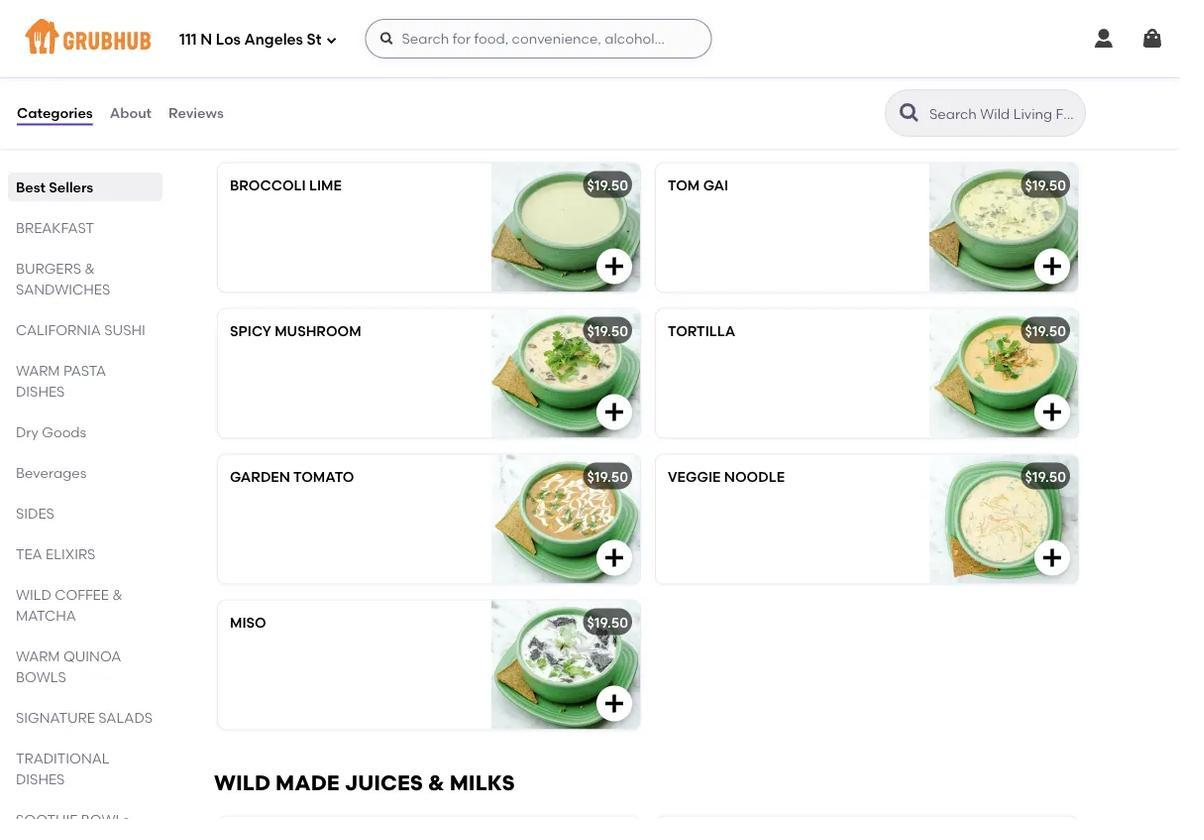 Task type: locate. For each thing, give the bounding box(es) containing it.
macadamia nut cheese · trufle oil · fig balsamic· heirloom tomato
[[668, 0, 908, 45]]

veggie noodle
[[668, 468, 785, 485]]

warm quinoa bowls
[[16, 647, 121, 685]]

& inside wild coffee & matcha
[[112, 586, 123, 603]]

warm up bowls
[[16, 647, 60, 664]]

n
[[201, 31, 212, 49]]

wild
[[16, 586, 51, 603], [214, 770, 271, 796]]

dry goods
[[16, 423, 86, 440]]

warm pasta dishes
[[16, 362, 106, 400]]

111
[[179, 31, 197, 49]]

mushroom
[[275, 323, 362, 339]]

0 vertical spatial warm
[[214, 117, 284, 142]]

2 vertical spatial &
[[428, 770, 445, 796]]

0 horizontal spatial tomato
[[293, 468, 354, 485]]

dry
[[16, 423, 39, 440]]

· up heirloom
[[850, 0, 853, 5]]

spicy mushroom image
[[492, 309, 641, 438]]

111 n los angeles st
[[179, 31, 322, 49]]

broccoli lime image
[[492, 163, 641, 292]]

oil
[[668, 8, 691, 25]]

warm down california
[[16, 362, 60, 379]]

best sellers
[[16, 178, 93, 195]]

$19.50 for tom gai
[[1026, 177, 1067, 194]]

balsamic·
[[728, 8, 803, 25]]

tea elixirs tab
[[16, 543, 155, 564]]

1 vertical spatial warm
[[16, 362, 60, 379]]

matcha
[[16, 607, 76, 624]]

breakfast
[[16, 219, 94, 236]]

svg image for macadamia nut cheese · trufle oil · fig balsamic· heirloom tomato
[[603, 38, 627, 61]]

1 vertical spatial &
[[112, 586, 123, 603]]

tomato
[[668, 28, 729, 45], [293, 468, 354, 485]]

1 vertical spatial tomato
[[293, 468, 354, 485]]

sellers
[[49, 178, 93, 195]]

garden tomato image
[[492, 455, 641, 584]]

svg image for veggie noodle
[[603, 546, 627, 570]]

svg image
[[1141, 27, 1165, 51], [379, 31, 395, 47], [326, 34, 338, 46], [603, 255, 627, 278], [1041, 255, 1065, 278], [1041, 400, 1065, 424], [1041, 546, 1065, 570], [603, 692, 627, 716]]

0 horizontal spatial ·
[[695, 8, 698, 25]]

fig
[[702, 8, 724, 25]]

st
[[307, 31, 322, 49]]

soups
[[289, 117, 363, 142]]

tab
[[16, 809, 155, 819]]

garden tomato
[[230, 468, 354, 485]]

1 dishes from the top
[[16, 383, 65, 400]]

about
[[110, 104, 152, 121]]

macadamia
[[668, 0, 756, 5]]

cheese
[[793, 0, 847, 5]]

wild up 'matcha'
[[16, 586, 51, 603]]

about button
[[109, 77, 153, 149]]

· left 'fig'
[[695, 8, 698, 25]]

warm inside warm pasta dishes
[[16, 362, 60, 379]]

traditional
[[16, 750, 110, 766]]

veggie noodle image
[[930, 455, 1079, 584]]

1 horizontal spatial tomato
[[668, 28, 729, 45]]

& up sandwiches
[[85, 260, 95, 277]]

spicy
[[230, 323, 271, 339]]

dishes up dry goods
[[16, 383, 65, 400]]

burrata image
[[930, 0, 1079, 75]]

$19.50 for garden tomato
[[588, 468, 629, 485]]

1 horizontal spatial wild
[[214, 770, 271, 796]]

0 vertical spatial &
[[85, 260, 95, 277]]

burgers & sandwiches tab
[[16, 258, 155, 299]]

sushi
[[104, 321, 146, 338]]

juices
[[345, 770, 423, 796]]

0 horizontal spatial &
[[85, 260, 95, 277]]

tomato right 'garden'
[[293, 468, 354, 485]]

$19.50
[[588, 177, 629, 194], [1026, 177, 1067, 194], [588, 323, 629, 339], [1026, 323, 1067, 339], [588, 468, 629, 485], [1026, 468, 1067, 485], [588, 614, 629, 631]]

heirloom
[[806, 8, 880, 25]]

broccoli lime
[[230, 177, 342, 194]]

trufle
[[857, 0, 908, 5]]

reviews
[[169, 104, 224, 121]]

garden
[[230, 468, 290, 485]]

warm
[[214, 117, 284, 142], [16, 362, 60, 379], [16, 647, 60, 664]]

warm inside warm quinoa bowls
[[16, 647, 60, 664]]

·
[[850, 0, 853, 5], [695, 8, 698, 25]]

1 horizontal spatial &
[[112, 586, 123, 603]]

breakfast tab
[[16, 217, 155, 238]]

dishes down traditional
[[16, 770, 65, 787]]

dry goods tab
[[16, 421, 155, 442]]

& left milks
[[428, 770, 445, 796]]

signature
[[16, 709, 95, 726]]

0 vertical spatial dishes
[[16, 383, 65, 400]]

$19.50 for broccoli lime
[[588, 177, 629, 194]]

0 vertical spatial wild
[[16, 586, 51, 603]]

wild inside wild coffee & matcha
[[16, 586, 51, 603]]

1 horizontal spatial ·
[[850, 0, 853, 5]]

1 vertical spatial wild
[[214, 770, 271, 796]]

salads
[[98, 709, 153, 726]]

main navigation navigation
[[0, 0, 1181, 77]]

& inside burgers & sandwiches
[[85, 260, 95, 277]]

0 horizontal spatial wild
[[16, 586, 51, 603]]

& right coffee
[[112, 586, 123, 603]]

wild left made
[[214, 770, 271, 796]]

&
[[85, 260, 95, 277], [112, 586, 123, 603], [428, 770, 445, 796]]

0 vertical spatial tomato
[[668, 28, 729, 45]]

quinoa
[[63, 647, 121, 664]]

spicy mushroom
[[230, 323, 362, 339]]

california sushi tab
[[16, 319, 155, 340]]

dishes
[[16, 383, 65, 400], [16, 770, 65, 787]]

tomato down 'fig'
[[668, 28, 729, 45]]

noodle
[[725, 468, 785, 485]]

dishes inside warm pasta dishes
[[16, 383, 65, 400]]

sandwiches
[[16, 281, 110, 297]]

$19.50 for miso
[[588, 614, 629, 631]]

lime
[[309, 177, 342, 194]]

wild for wild coffee & matcha
[[16, 586, 51, 603]]

gai
[[704, 177, 729, 194]]

1 vertical spatial dishes
[[16, 770, 65, 787]]

2 vertical spatial warm
[[16, 647, 60, 664]]

$19.50 for spicy mushroom
[[588, 323, 629, 339]]

warm up broccoli
[[214, 117, 284, 142]]

best
[[16, 178, 46, 195]]

search icon image
[[898, 101, 922, 125]]

warm for warm soups
[[214, 117, 284, 142]]

svg image
[[1093, 27, 1116, 51], [603, 38, 627, 61], [603, 400, 627, 424], [603, 546, 627, 570]]

2 dishes from the top
[[16, 770, 65, 787]]



Task type: describe. For each thing, give the bounding box(es) containing it.
tom gai image
[[930, 163, 1079, 292]]

beverages tab
[[16, 462, 155, 483]]

warm for warm quinoa bowls
[[16, 647, 60, 664]]

tea
[[16, 545, 42, 562]]

wild made juices & milks
[[214, 770, 515, 796]]

$19.50 for tortilla
[[1026, 323, 1067, 339]]

reviews button
[[168, 77, 225, 149]]

Search Wild Living Foods search field
[[928, 104, 1080, 123]]

warm soups
[[214, 117, 363, 142]]

miso
[[230, 614, 266, 631]]

pasta
[[63, 362, 106, 379]]

wild coffee & matcha
[[16, 586, 123, 624]]

burgers & sandwiches
[[16, 260, 110, 297]]

made
[[276, 770, 340, 796]]

tortilla
[[668, 323, 736, 339]]

angeles
[[244, 31, 303, 49]]

traditional dishes tab
[[16, 748, 155, 789]]

warm for warm pasta dishes
[[16, 362, 60, 379]]

sides tab
[[16, 503, 155, 524]]

nut
[[760, 0, 789, 5]]

california sushi
[[16, 321, 146, 338]]

beverages
[[16, 464, 87, 481]]

wild coffee & matcha tab
[[16, 584, 155, 626]]

svg image for tortilla
[[603, 400, 627, 424]]

svg image inside main navigation navigation
[[1093, 27, 1116, 51]]

california
[[16, 321, 101, 338]]

miso image
[[492, 601, 641, 730]]

macadamia nut cheese · trufle oil · fig balsamic· heirloom tomato button
[[656, 0, 1079, 75]]

goods
[[42, 423, 86, 440]]

tom
[[668, 177, 700, 194]]

coffee
[[55, 586, 109, 603]]

Search for food, convenience, alcohol... search field
[[365, 19, 712, 59]]

tea elixirs
[[16, 545, 96, 562]]

tomato inside macadamia nut cheese · trufle oil · fig balsamic· heirloom tomato
[[668, 28, 729, 45]]

broccoli
[[230, 177, 306, 194]]

categories
[[17, 104, 93, 121]]

traditional dishes
[[16, 750, 110, 787]]

best sellers tab
[[16, 176, 155, 197]]

dishes inside traditional dishes
[[16, 770, 65, 787]]

crystal bowl image
[[492, 0, 641, 75]]

2 horizontal spatial &
[[428, 770, 445, 796]]

signature salads
[[16, 709, 153, 726]]

warm pasta dishes tab
[[16, 360, 155, 402]]

0 vertical spatial ·
[[850, 0, 853, 5]]

signature salads tab
[[16, 707, 155, 728]]

warm quinoa bowls tab
[[16, 646, 155, 687]]

elixirs
[[46, 545, 96, 562]]

wild for wild made juices & milks
[[214, 770, 271, 796]]

los
[[216, 31, 241, 49]]

1 vertical spatial ·
[[695, 8, 698, 25]]

$19.50 for veggie noodle
[[1026, 468, 1067, 485]]

milks
[[450, 770, 515, 796]]

tom gai
[[668, 177, 729, 194]]

bowls
[[16, 668, 66, 685]]

sides
[[16, 505, 54, 522]]

burgers
[[16, 260, 81, 277]]

tortilla image
[[930, 309, 1079, 438]]

veggie
[[668, 468, 721, 485]]

categories button
[[16, 77, 94, 149]]



Task type: vqa. For each thing, say whether or not it's contained in the screenshot.
svg icon
yes



